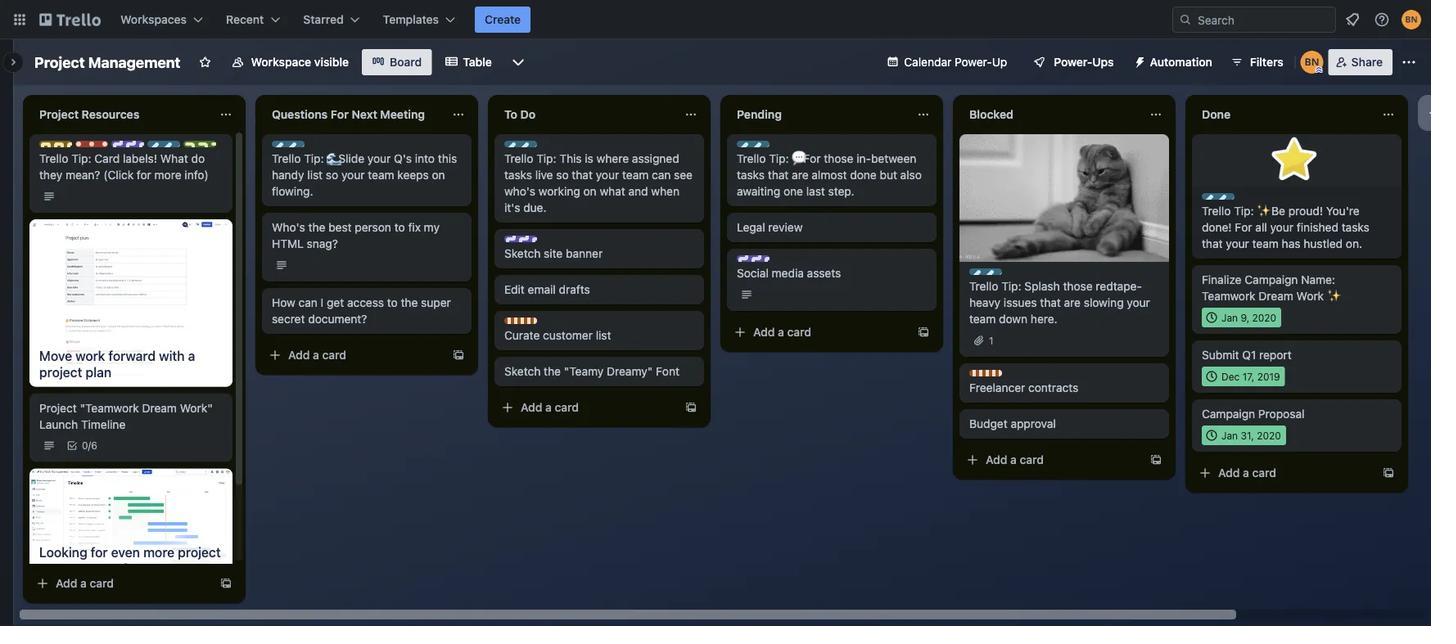Task type: vqa. For each thing, say whether or not it's contained in the screenshot.
Pending's Add a card "button"
yes



Task type: describe. For each thing, give the bounding box(es) containing it.
add for questions for next meeting
[[288, 348, 310, 362]]

legal
[[737, 221, 765, 234]]

plan
[[86, 365, 112, 380]]

finalize campaign name: teamwork dream work ✨
[[1202, 273, 1339, 303]]

project for project "teamwork dream work" launch timeline
[[39, 401, 77, 415]]

team for redtape-
[[969, 312, 996, 326]]

email
[[528, 283, 556, 296]]

who's the best person to fix my html snag?
[[272, 221, 440, 251]]

add a card for questions for next meeting
[[288, 348, 346, 362]]

on inside trello tip trello tip: this is where assigned tasks live so that your team can see who's working on what and when it's due.
[[583, 185, 597, 198]]

tasks for live
[[504, 168, 532, 182]]

add for project resources
[[56, 577, 77, 590]]

card for blocked
[[1020, 453, 1044, 467]]

work"
[[180, 401, 213, 415]]

card for pending
[[787, 325, 811, 339]]

so inside trello tip trello tip: this is where assigned tasks live so that your team can see who's working on what and when it's due.
[[556, 168, 569, 182]]

also
[[900, 168, 922, 182]]

banner
[[566, 247, 603, 260]]

1 horizontal spatial list
[[596, 329, 611, 342]]

management
[[39, 561, 119, 576]]

hustled
[[1304, 237, 1343, 251]]

proposal
[[1258, 407, 1305, 421]]

more inside trello tip: card labels! what do they mean? (click for more info)
[[154, 168, 181, 182]]

trello tip: card labels! what do they mean? (click for more info)
[[39, 152, 209, 182]]

team for social
[[789, 256, 814, 268]]

design team social media assets
[[737, 256, 841, 280]]

jan for finalize
[[1222, 312, 1238, 323]]

drafts
[[559, 283, 590, 296]]

who's
[[504, 185, 536, 198]]

add a card button for to do
[[495, 395, 678, 421]]

Blocked text field
[[960, 102, 1140, 128]]

share
[[1352, 55, 1383, 69]]

dec 17, 2019
[[1222, 371, 1280, 382]]

a for to do
[[545, 401, 552, 414]]

your down done!
[[1226, 237, 1249, 251]]

project resources
[[39, 108, 139, 121]]

you're
[[1326, 204, 1360, 218]]

card for project resources
[[90, 577, 114, 590]]

done!
[[1202, 221, 1232, 234]]

color: sky, title: "trello tip" element for trello tip: this is where assigned tasks live so that your team can see who's working on what and when it's due.
[[504, 141, 565, 153]]

0 notifications image
[[1343, 10, 1362, 29]]

create from template… image for trello tip: this is where assigned tasks live so that your team can see who's working on what and when it's due.
[[685, 401, 698, 414]]

what
[[600, 185, 625, 198]]

Pending text field
[[727, 102, 907, 128]]

tasks for that
[[737, 168, 765, 182]]

here.
[[1031, 312, 1058, 326]]

font
[[656, 365, 680, 378]]

freelancer contracts link
[[969, 380, 1159, 396]]

to inside how can i get access to the super secret document?
[[387, 296, 398, 310]]

/
[[88, 440, 91, 452]]

for inside trello tip trello tip: ✨ be proud! you're done! for all your finished tasks that your team has hustled on.
[[1235, 221, 1252, 234]]

ben nelson (bennelson96) image
[[1301, 51, 1324, 74]]

the inside how can i get access to the super secret document?
[[401, 296, 418, 310]]

features?
[[122, 561, 179, 576]]

priority design team
[[92, 142, 189, 153]]

calendar power-up link
[[876, 49, 1017, 75]]

0
[[82, 440, 88, 452]]

meeting
[[380, 108, 425, 121]]

2 horizontal spatial create from template… image
[[1382, 467, 1395, 480]]

social media assets link
[[737, 265, 927, 282]]

add for pending
[[753, 325, 775, 339]]

labels!
[[123, 152, 157, 165]]

tip: inside trello tip: card labels! what do they mean? (click for more info)
[[71, 152, 91, 165]]

add a card button for questions for next meeting
[[262, 342, 445, 368]]

jan for campaign
[[1222, 430, 1238, 441]]

Dec 17, 2019 checkbox
[[1202, 367, 1285, 386]]

tip up info) at top left
[[193, 142, 208, 153]]

your left q's on the top of the page
[[368, 152, 391, 165]]

who's the best person to fix my html snag? link
[[272, 219, 462, 252]]

project "teamwork dream work" launch timeline link
[[39, 400, 223, 433]]

live
[[535, 168, 553, 182]]

step.
[[828, 185, 855, 198]]

to
[[504, 108, 517, 121]]

for inside looking for even more project management features?
[[91, 544, 108, 560]]

0 vertical spatial design
[[128, 142, 161, 153]]

create
[[485, 13, 521, 26]]

trello tip: splash those redtape- heavy issues that are slowing your team down here. link
[[969, 278, 1159, 327]]

Search field
[[1192, 7, 1335, 32]]

add a card for pending
[[753, 325, 811, 339]]

create from template… image for move work forward with a project plan
[[219, 577, 233, 590]]

that inside trello tip trello tip: 💬for those in-between tasks that are almost done but also awaiting one last step.
[[768, 168, 789, 182]]

show menu image
[[1401, 54, 1417, 70]]

search image
[[1179, 13, 1192, 26]]

submit
[[1202, 348, 1239, 362]]

Project Resources text field
[[29, 102, 210, 128]]

access
[[347, 296, 384, 310]]

issues
[[1004, 296, 1037, 309]]

2020 for proposal
[[1257, 430, 1281, 441]]

0 vertical spatial team
[[163, 142, 189, 153]]

has
[[1282, 237, 1301, 251]]

trello inside trello tip: card labels! what do they mean? (click for more info)
[[39, 152, 68, 165]]

who's
[[272, 221, 305, 234]]

list inside the trello tip trello tip: 🌊slide your q's into this handy list so your team keeps on flowing.
[[307, 168, 323, 182]]

those for almost
[[824, 152, 854, 165]]

create from template… image for who's the best person to fix my html snag?
[[452, 349, 465, 362]]

move work forward with a project plan link
[[29, 341, 233, 387]]

redtape-
[[1096, 280, 1142, 293]]

starred button
[[293, 7, 370, 33]]

trello tip trello tip: ✨ be proud! you're done! for all your finished tasks that your team has hustled on.
[[1202, 194, 1370, 251]]

color: orange, title: "one more step" element for curate
[[504, 318, 537, 324]]

forward
[[109, 348, 156, 364]]

power- inside button
[[1054, 55, 1093, 69]]

your down be
[[1270, 221, 1294, 234]]

Jan 31, 2020 checkbox
[[1202, 426, 1286, 445]]

your inside trello tip trello tip: splash those redtape- heavy issues that are slowing your team down here.
[[1127, 296, 1150, 309]]

your inside trello tip trello tip: this is where assigned tasks live so that your team can see who's working on what and when it's due.
[[596, 168, 619, 182]]

this member is an admin of this board. image
[[1316, 66, 1323, 74]]

tip: for trello tip: this is where assigned tasks live so that your team can see who's working on what and when it's due.
[[536, 152, 556, 165]]

pending
[[737, 108, 782, 121]]

team for sketch
[[556, 237, 582, 248]]

where
[[597, 152, 629, 165]]

media
[[772, 267, 804, 280]]

add a card button for pending
[[727, 319, 910, 346]]

board link
[[362, 49, 432, 75]]

flowing.
[[272, 185, 313, 198]]

edit
[[504, 283, 525, 296]]

on inside the trello tip trello tip: 🌊slide your q's into this handy list so your team keeps on flowing.
[[432, 168, 445, 182]]

primary element
[[0, 0, 1431, 39]]

assigned
[[632, 152, 679, 165]]

fix
[[408, 221, 421, 234]]

a for project resources
[[80, 577, 87, 590]]

trello tip: ✨ be proud! you're done! for all your finished tasks that your team has hustled on. link
[[1202, 203, 1392, 252]]

Board name text field
[[26, 49, 189, 75]]

project for project resources
[[39, 108, 79, 121]]

tip for trello tip: 🌊slide your q's into this handy list so your team keeps on flowing.
[[317, 142, 332, 153]]

card for questions for next meeting
[[322, 348, 346, 362]]

add a card button for blocked
[[960, 447, 1143, 473]]

jan 31, 2020
[[1222, 430, 1281, 441]]

next
[[352, 108, 377, 121]]

is
[[585, 152, 594, 165]]

report
[[1259, 348, 1292, 362]]

do
[[191, 152, 205, 165]]

timeline
[[81, 418, 126, 431]]

trello tip halp
[[164, 142, 222, 153]]

handy
[[272, 168, 304, 182]]

looking for even more project management features?
[[39, 544, 221, 576]]

do
[[520, 108, 536, 121]]

sketch site banner link
[[504, 246, 694, 262]]

tip for trello tip: this is where assigned tasks live so that your team can see who's working on what and when it's due.
[[550, 142, 565, 153]]

that inside trello tip trello tip: ✨ be proud! you're done! for all your finished tasks that your team has hustled on.
[[1202, 237, 1223, 251]]

color: sky, title: "trello tip" element for trello tip: ✨ be proud! you're done! for all your finished tasks that your team has hustled on.
[[1202, 193, 1262, 206]]

a inside the move work forward with a project plan
[[188, 348, 195, 364]]

are for almost
[[792, 168, 809, 182]]

customize views image
[[510, 54, 526, 70]]

board
[[390, 55, 422, 69]]

for inside trello tip: card labels! what do they mean? (click for more info)
[[137, 168, 151, 182]]

submit q1 report
[[1202, 348, 1292, 362]]

heavy
[[969, 296, 1001, 309]]

2 sketch from the top
[[504, 365, 541, 378]]

project inside the move work forward with a project plan
[[39, 365, 82, 380]]

team for where
[[622, 168, 649, 182]]

table
[[463, 55, 492, 69]]

a for done
[[1243, 466, 1249, 480]]

move work forward with a project plan
[[39, 348, 195, 380]]

dec
[[1222, 371, 1240, 382]]

card
[[94, 152, 120, 165]]

workspaces button
[[111, 7, 213, 33]]



Task type: locate. For each thing, give the bounding box(es) containing it.
so up working
[[556, 168, 569, 182]]

color: sky, title: "trello tip" element
[[147, 141, 208, 153], [272, 141, 332, 153], [504, 141, 565, 153], [737, 141, 797, 153], [1202, 193, 1262, 206], [969, 269, 1030, 281]]

all
[[1256, 221, 1267, 234]]

2 so from the left
[[556, 168, 569, 182]]

that inside trello tip trello tip: this is where assigned tasks live so that your team can see who's working on what and when it's due.
[[572, 168, 593, 182]]

✨ down name:
[[1327, 289, 1339, 303]]

0 vertical spatial project
[[39, 365, 82, 380]]

open information menu image
[[1374, 11, 1390, 28]]

add a card button down assets
[[727, 319, 910, 346]]

jan inside the jan 31, 2020 checkbox
[[1222, 430, 1238, 441]]

team inside the trello tip trello tip: 🌊slide your q's into this handy list so your team keeps on flowing.
[[368, 168, 394, 182]]

the left super
[[401, 296, 418, 310]]

customer
[[543, 329, 593, 342]]

tip down the questions for next meeting
[[317, 142, 332, 153]]

project
[[39, 365, 82, 380], [178, 544, 221, 560]]

add a card down 31,
[[1218, 466, 1277, 480]]

team left do
[[163, 142, 189, 153]]

1 vertical spatial jan
[[1222, 430, 1238, 441]]

tasks up on.
[[1342, 221, 1370, 234]]

(click
[[103, 168, 134, 182]]

0 horizontal spatial power-
[[955, 55, 992, 69]]

that down done!
[[1202, 237, 1223, 251]]

team inside design team sketch site banner
[[556, 237, 582, 248]]

design inside design team sketch site banner
[[521, 237, 554, 248]]

what
[[160, 152, 188, 165]]

name:
[[1301, 273, 1335, 287]]

project up features?
[[178, 544, 221, 560]]

tip: up mean?
[[71, 152, 91, 165]]

sketch the "teamy dreamy" font link
[[504, 364, 694, 380]]

2 vertical spatial team
[[789, 256, 814, 268]]

on
[[432, 168, 445, 182], [583, 185, 597, 198]]

add a card button down jan 31, 2020
[[1192, 460, 1376, 486]]

tip: inside trello tip trello tip: splash those redtape- heavy issues that are slowing your team down here.
[[1002, 280, 1021, 293]]

campaign up the jan 31, 2020 checkbox
[[1202, 407, 1255, 421]]

are left slowing
[[1064, 296, 1081, 309]]

project inside looking for even more project management features?
[[178, 544, 221, 560]]

tip: up issues
[[1002, 280, 1021, 293]]

dream left work"
[[142, 401, 177, 415]]

0 vertical spatial ✨
[[1257, 204, 1269, 218]]

done
[[1202, 108, 1231, 121]]

add a card down management
[[56, 577, 114, 590]]

add a card button for done
[[1192, 460, 1376, 486]]

2 horizontal spatial team
[[789, 256, 814, 268]]

2 horizontal spatial color: purple, title: "design team" element
[[737, 255, 814, 268]]

team inside trello tip trello tip: this is where assigned tasks live so that your team can see who's working on what and when it's due.
[[622, 168, 649, 182]]

the for who's
[[308, 221, 325, 234]]

tip inside trello tip trello tip: this is where assigned tasks live so that your team can see who's working on what and when it's due.
[[550, 142, 565, 153]]

tip:
[[71, 152, 91, 165], [304, 152, 324, 165], [536, 152, 556, 165], [769, 152, 789, 165], [1234, 204, 1254, 218], [1002, 280, 1021, 293]]

tasks up awaiting
[[737, 168, 765, 182]]

6
[[91, 440, 97, 452]]

card down management
[[90, 577, 114, 590]]

0 vertical spatial to
[[394, 221, 405, 234]]

project inside project "teamwork dream work" launch timeline
[[39, 401, 77, 415]]

a for questions for next meeting
[[313, 348, 319, 362]]

finalize
[[1202, 273, 1242, 287]]

0 horizontal spatial create from template… image
[[685, 401, 698, 414]]

edit email drafts
[[504, 283, 590, 296]]

2020 for campaign
[[1252, 312, 1277, 323]]

launch
[[39, 418, 78, 431]]

this
[[559, 152, 582, 165]]

tip for trello tip: 💬for those in-between tasks that are almost done but also awaiting one last step.
[[782, 142, 797, 153]]

tip inside trello tip trello tip: splash those redtape- heavy issues that are slowing your team down here.
[[1015, 269, 1030, 281]]

a down media
[[778, 325, 784, 339]]

add a card button down document?
[[262, 342, 445, 368]]

best
[[329, 221, 352, 234]]

add a card button
[[727, 319, 910, 346], [262, 342, 445, 368], [495, 395, 678, 421], [960, 447, 1143, 473], [1192, 460, 1376, 486], [29, 571, 213, 597]]

0 vertical spatial project
[[34, 53, 85, 71]]

1 horizontal spatial design
[[521, 237, 554, 248]]

campaign inside finalize campaign name: teamwork dream work ✨
[[1245, 273, 1298, 287]]

list right 'handy'
[[307, 168, 323, 182]]

project down move
[[39, 365, 82, 380]]

management
[[88, 53, 181, 71]]

color: yellow, title: "copy request" element
[[39, 141, 72, 147]]

that down is at the left top of the page
[[572, 168, 593, 182]]

color: sky, title: "trello tip" element for trello tip: splash those redtape- heavy issues that are slowing your team down here.
[[969, 269, 1030, 281]]

it's
[[504, 201, 520, 215]]

those for slowing
[[1063, 280, 1093, 293]]

be
[[1272, 204, 1285, 218]]

1 horizontal spatial are
[[1064, 296, 1081, 309]]

1 horizontal spatial power-
[[1054, 55, 1093, 69]]

keeps
[[397, 168, 429, 182]]

1 horizontal spatial team
[[556, 237, 582, 248]]

are inside trello tip trello tip: splash those redtape- heavy issues that are slowing your team down here.
[[1064, 296, 1081, 309]]

your up what
[[596, 168, 619, 182]]

the up snag?
[[308, 221, 325, 234]]

0 horizontal spatial tasks
[[504, 168, 532, 182]]

tip for trello tip: ✨ be proud! you're done! for all your finished tasks that your team has hustled on.
[[1247, 194, 1262, 206]]

jan inside jan 9, 2020 option
[[1222, 312, 1238, 323]]

automation button
[[1127, 49, 1222, 75]]

0 vertical spatial jan
[[1222, 312, 1238, 323]]

workspace visible button
[[221, 49, 359, 75]]

ben nelson (bennelson96) image
[[1402, 10, 1421, 29]]

1 horizontal spatial on
[[583, 185, 597, 198]]

1 vertical spatial design
[[521, 237, 554, 248]]

0 vertical spatial the
[[308, 221, 325, 234]]

Jan 9, 2020 checkbox
[[1202, 308, 1282, 328]]

0 horizontal spatial on
[[432, 168, 445, 182]]

team for q's
[[368, 168, 394, 182]]

work
[[1297, 289, 1324, 303]]

to right access on the left top of page
[[387, 296, 398, 310]]

dream left work
[[1259, 289, 1294, 303]]

card down approval
[[1020, 453, 1044, 467]]

budget approval link
[[969, 416, 1159, 432]]

0 horizontal spatial for
[[91, 544, 108, 560]]

for inside text field
[[331, 108, 349, 121]]

2020 inside option
[[1252, 312, 1277, 323]]

workspace visible
[[251, 55, 349, 69]]

work
[[75, 348, 105, 364]]

for
[[331, 108, 349, 121], [1235, 221, 1252, 234]]

1 horizontal spatial ✨
[[1327, 289, 1339, 303]]

color: orange, title: "one more step" element up the freelancer
[[969, 370, 1002, 377]]

add for blocked
[[986, 453, 1007, 467]]

0 vertical spatial campaign
[[1245, 273, 1298, 287]]

on left what
[[583, 185, 597, 198]]

filters button
[[1226, 49, 1289, 75]]

0 horizontal spatial are
[[792, 168, 809, 182]]

add a card for project resources
[[56, 577, 114, 590]]

color: lime, title: "halp" element
[[183, 141, 222, 153]]

0 horizontal spatial ✨
[[1257, 204, 1269, 218]]

1 horizontal spatial color: orange, title: "one more step" element
[[969, 370, 1002, 377]]

1 vertical spatial to
[[387, 296, 398, 310]]

0 vertical spatial sketch
[[504, 247, 541, 260]]

0 horizontal spatial dream
[[142, 401, 177, 415]]

color: purple, title: "design team" element for social media assets
[[737, 255, 814, 268]]

that up one
[[768, 168, 789, 182]]

add a card down budget approval at the bottom
[[986, 453, 1044, 467]]

contracts
[[1028, 381, 1079, 395]]

0 vertical spatial list
[[307, 168, 323, 182]]

up
[[992, 55, 1007, 69]]

power- up blocked text box
[[1054, 55, 1093, 69]]

tip: left be
[[1234, 204, 1254, 218]]

star or unstar board image
[[199, 56, 212, 69]]

curate customer list
[[504, 329, 611, 342]]

team inside design team social media assets
[[789, 256, 814, 268]]

1 vertical spatial for
[[1235, 221, 1252, 234]]

1 vertical spatial create from template… image
[[1150, 454, 1163, 467]]

1 vertical spatial list
[[596, 329, 611, 342]]

tip up issues
[[1015, 269, 1030, 281]]

✨ inside trello tip trello tip: ✨ be proud! you're done! for all your finished tasks that your team has hustled on.
[[1257, 204, 1269, 218]]

add a card button down even on the left of the page
[[29, 571, 213, 597]]

1 sketch from the top
[[504, 247, 541, 260]]

add a card down document?
[[288, 348, 346, 362]]

add a card button down budget approval "link"
[[960, 447, 1143, 473]]

sketch left the site
[[504, 247, 541, 260]]

blocked
[[969, 108, 1014, 121]]

31,
[[1241, 430, 1254, 441]]

1 vertical spatial ✨
[[1327, 289, 1339, 303]]

0 horizontal spatial project
[[39, 365, 82, 380]]

0 vertical spatial for
[[331, 108, 349, 121]]

1 vertical spatial those
[[1063, 280, 1093, 293]]

1 so from the left
[[326, 168, 338, 182]]

1 vertical spatial campaign
[[1202, 407, 1255, 421]]

"teamy
[[564, 365, 604, 378]]

campaign proposal link
[[1202, 406, 1392, 422]]

for
[[137, 168, 151, 182], [91, 544, 108, 560]]

see
[[674, 168, 693, 182]]

project up "launch"
[[39, 401, 77, 415]]

1 horizontal spatial those
[[1063, 280, 1093, 293]]

add a card for to do
[[521, 401, 579, 414]]

visible
[[314, 55, 349, 69]]

1 horizontal spatial for
[[1235, 221, 1252, 234]]

design inside design team social media assets
[[753, 256, 786, 268]]

create button
[[475, 7, 531, 33]]

in-
[[857, 152, 871, 165]]

1 horizontal spatial tasks
[[737, 168, 765, 182]]

1 horizontal spatial so
[[556, 168, 569, 182]]

add down management
[[56, 577, 77, 590]]

0 horizontal spatial create from template… image
[[219, 577, 233, 590]]

1 jan from the top
[[1222, 312, 1238, 323]]

resources
[[82, 108, 139, 121]]

0 horizontal spatial those
[[824, 152, 854, 165]]

card down document?
[[322, 348, 346, 362]]

color: orange, title: "one more step" element for freelancer
[[969, 370, 1002, 377]]

on down this
[[432, 168, 445, 182]]

trello tip: 💬for those in-between tasks that are almost done but also awaiting one last step. link
[[737, 151, 927, 200]]

1 horizontal spatial color: purple, title: "design team" element
[[504, 236, 582, 248]]

1 vertical spatial on
[[583, 185, 597, 198]]

0 horizontal spatial color: orange, title: "one more step" element
[[504, 318, 537, 324]]

dream
[[1259, 289, 1294, 303], [142, 401, 177, 415]]

a down management
[[80, 577, 87, 590]]

✨ inside finalize campaign name: teamwork dream work ✨
[[1327, 289, 1339, 303]]

project for project management
[[34, 53, 85, 71]]

0 vertical spatial 2020
[[1252, 312, 1277, 323]]

add down budget
[[986, 453, 1007, 467]]

1 power- from the left
[[955, 55, 992, 69]]

down
[[999, 312, 1028, 326]]

can left i
[[299, 296, 318, 310]]

0 / 6
[[82, 440, 97, 452]]

that inside trello tip trello tip: splash those redtape- heavy issues that are slowing your team down here.
[[1040, 296, 1061, 309]]

0 vertical spatial dream
[[1259, 289, 1294, 303]]

0 vertical spatial more
[[154, 168, 181, 182]]

tip: left 💬for
[[769, 152, 789, 165]]

1 vertical spatial color: purple, title: "design team" element
[[504, 236, 582, 248]]

💬for
[[792, 152, 821, 165]]

color: orange, title: "one more step" element
[[504, 318, 537, 324], [969, 370, 1002, 377]]

project inside board name text box
[[34, 53, 85, 71]]

2020 right 31,
[[1257, 430, 1281, 441]]

0 horizontal spatial for
[[331, 108, 349, 121]]

project "teamwork dream work" launch timeline
[[39, 401, 213, 431]]

0 horizontal spatial can
[[299, 296, 318, 310]]

legal review link
[[737, 219, 927, 236]]

dreamy"
[[607, 365, 653, 378]]

the inside who's the best person to fix my html snag?
[[308, 221, 325, 234]]

one
[[784, 185, 803, 198]]

✨ left be
[[1257, 204, 1269, 218]]

2 vertical spatial project
[[39, 401, 77, 415]]

create from template… image
[[452, 349, 465, 362], [1150, 454, 1163, 467], [219, 577, 233, 590]]

tasks inside trello tip trello tip: ✨ be proud! you're done! for all your finished tasks that your team has hustled on.
[[1342, 221, 1370, 234]]

2 horizontal spatial create from template… image
[[1150, 454, 1163, 467]]

can inside trello tip trello tip: this is where assigned tasks live so that your team can see who's working on what and when it's due.
[[652, 168, 671, 182]]

jan left 9,
[[1222, 312, 1238, 323]]

2019
[[1257, 371, 1280, 382]]

0 horizontal spatial the
[[308, 221, 325, 234]]

tip: inside trello tip trello tip: ✨ be proud! you're done! for all your finished tasks that your team has hustled on.
[[1234, 204, 1254, 218]]

add for to do
[[521, 401, 542, 414]]

more inside looking for even more project management features?
[[143, 544, 175, 560]]

1 vertical spatial color: orange, title: "one more step" element
[[969, 370, 1002, 377]]

1 vertical spatial for
[[91, 544, 108, 560]]

card down jan 31, 2020
[[1252, 466, 1277, 480]]

0 vertical spatial create from template… image
[[452, 349, 465, 362]]

back to home image
[[39, 7, 101, 33]]

more down the what
[[154, 168, 181, 182]]

2 horizontal spatial the
[[544, 365, 561, 378]]

2 vertical spatial design
[[753, 256, 786, 268]]

tip: for trello tip: 💬for those in-between tasks that are almost done but also awaiting one last step.
[[769, 152, 789, 165]]

tasks inside trello tip trello tip: this is where assigned tasks live so that your team can see who's working on what and when it's due.
[[504, 168, 532, 182]]

1 vertical spatial can
[[299, 296, 318, 310]]

color: sky, title: "trello tip" element for trello tip: 🌊slide your q's into this handy list so your team keeps on flowing.
[[272, 141, 332, 153]]

dream inside finalize campaign name: teamwork dream work ✨
[[1259, 289, 1294, 303]]

project up color: yellow, title: "copy request" element
[[39, 108, 79, 121]]

2 power- from the left
[[1054, 55, 1093, 69]]

0 horizontal spatial list
[[307, 168, 323, 182]]

for up management
[[91, 544, 108, 560]]

your down 🌊slide
[[341, 168, 365, 182]]

2 vertical spatial create from template… image
[[1382, 467, 1395, 480]]

team inside trello tip trello tip: splash those redtape- heavy issues that are slowing your team down here.
[[969, 312, 996, 326]]

0 vertical spatial are
[[792, 168, 809, 182]]

a for blocked
[[1010, 453, 1017, 467]]

submit q1 report link
[[1202, 347, 1392, 364]]

0 vertical spatial color: orange, title: "one more step" element
[[504, 318, 537, 324]]

color: sky, title: "trello tip" element for trello tip: 💬for those in-between tasks that are almost done but also awaiting one last step.
[[737, 141, 797, 153]]

design for social
[[753, 256, 786, 268]]

move
[[39, 348, 72, 364]]

tip inside trello tip trello tip: ✨ be proud! you're done! for all your finished tasks that your team has hustled on.
[[1247, 194, 1262, 206]]

card down media
[[787, 325, 811, 339]]

trello tip trello tip: splash those redtape- heavy issues that are slowing your team down here.
[[969, 269, 1150, 326]]

for left all
[[1235, 221, 1252, 234]]

Done text field
[[1192, 102, 1372, 128]]

social
[[737, 267, 769, 280]]

a down 31,
[[1243, 466, 1249, 480]]

and
[[628, 185, 648, 198]]

edit email drafts link
[[504, 282, 694, 298]]

1 vertical spatial create from template… image
[[685, 401, 698, 414]]

tasks inside trello tip trello tip: 💬for those in-between tasks that are almost done but also awaiting one last step.
[[737, 168, 765, 182]]

project inside 'text box'
[[39, 108, 79, 121]]

assets
[[807, 267, 841, 280]]

To Do text field
[[495, 102, 675, 128]]

0 vertical spatial those
[[824, 152, 854, 165]]

add a card for done
[[1218, 466, 1277, 480]]

team down review in the right of the page
[[789, 256, 814, 268]]

1 vertical spatial team
[[556, 237, 582, 248]]

priority
[[92, 142, 126, 153]]

project down back to home image
[[34, 53, 85, 71]]

0 vertical spatial on
[[432, 168, 445, 182]]

budget
[[969, 417, 1008, 431]]

2 vertical spatial the
[[544, 365, 561, 378]]

0 horizontal spatial design
[[128, 142, 161, 153]]

2020 right 9,
[[1252, 312, 1277, 323]]

add for done
[[1218, 466, 1240, 480]]

are inside trello tip trello tip: 💬for those in-between tasks that are almost done but also awaiting one last step.
[[792, 168, 809, 182]]

freelancer contracts
[[969, 381, 1079, 395]]

are down 💬for
[[792, 168, 809, 182]]

curate customer list link
[[504, 328, 694, 344]]

a for pending
[[778, 325, 784, 339]]

team inside trello tip trello tip: ✨ be proud! you're done! for all your finished tasks that your team has hustled on.
[[1252, 237, 1279, 251]]

calendar
[[904, 55, 952, 69]]

are for slowing
[[1064, 296, 1081, 309]]

1 vertical spatial the
[[401, 296, 418, 310]]

tip: for trello tip: 🌊slide your q's into this handy list so your team keeps on flowing.
[[304, 152, 324, 165]]

add down social in the top right of the page
[[753, 325, 775, 339]]

0 horizontal spatial so
[[326, 168, 338, 182]]

that up here.
[[1040, 296, 1061, 309]]

tip: up 'handy'
[[304, 152, 324, 165]]

"teamwork
[[80, 401, 139, 415]]

to left fix
[[394, 221, 405, 234]]

curate
[[504, 329, 540, 342]]

tip: inside trello tip trello tip: 💬for those in-between tasks that are almost done but also awaiting one last step.
[[769, 152, 789, 165]]

jan left 31,
[[1222, 430, 1238, 441]]

add a card button down "teamy
[[495, 395, 678, 421]]

trello tip trello tip: 🌊slide your q's into this handy list so your team keeps on flowing.
[[272, 142, 457, 198]]

the for sketch
[[544, 365, 561, 378]]

1 horizontal spatial project
[[178, 544, 221, 560]]

tasks up who's on the left of page
[[504, 168, 532, 182]]

team up the drafts
[[556, 237, 582, 248]]

so inside the trello tip trello tip: 🌊slide your q's into this handy list so your team keeps on flowing.
[[326, 168, 338, 182]]

so down 🌊slide
[[326, 168, 338, 182]]

2 horizontal spatial tasks
[[1342, 221, 1370, 234]]

snag?
[[307, 237, 338, 251]]

tip: inside the trello tip trello tip: 🌊slide your q's into this handy list so your team keeps on flowing.
[[304, 152, 324, 165]]

sm image
[[1127, 49, 1150, 72]]

design for sketch
[[521, 237, 554, 248]]

can inside how can i get access to the super secret document?
[[299, 296, 318, 310]]

1 horizontal spatial create from template… image
[[452, 349, 465, 362]]

0 vertical spatial can
[[652, 168, 671, 182]]

1 horizontal spatial for
[[137, 168, 151, 182]]

tip: up live
[[536, 152, 556, 165]]

a down document?
[[313, 348, 319, 362]]

list right the customer
[[596, 329, 611, 342]]

power- right calendar
[[955, 55, 992, 69]]

can up when
[[652, 168, 671, 182]]

for down labels!
[[137, 168, 151, 182]]

tip inside the trello tip trello tip: 🌊slide your q's into this handy list so your team keeps on flowing.
[[317, 142, 332, 153]]

0 vertical spatial create from template… image
[[917, 326, 930, 339]]

1 vertical spatial project
[[39, 108, 79, 121]]

1 vertical spatial 2020
[[1257, 430, 1281, 441]]

tip left be
[[1247, 194, 1262, 206]]

Questions For Next Meeting text field
[[262, 102, 442, 128]]

secret
[[272, 312, 305, 326]]

1 horizontal spatial the
[[401, 296, 418, 310]]

questions for next meeting
[[272, 108, 425, 121]]

campaign down the has
[[1245, 273, 1298, 287]]

looking
[[39, 544, 87, 560]]

those inside trello tip trello tip: splash those redtape- heavy issues that are slowing your team down here.
[[1063, 280, 1093, 293]]

color: red, title: "priority" element
[[75, 141, 126, 153]]

those up slowing
[[1063, 280, 1093, 293]]

add a card for blocked
[[986, 453, 1044, 467]]

how
[[272, 296, 295, 310]]

2 horizontal spatial design
[[753, 256, 786, 268]]

0 horizontal spatial team
[[163, 142, 189, 153]]

1 horizontal spatial dream
[[1259, 289, 1294, 303]]

more up features?
[[143, 544, 175, 560]]

create from template… image
[[917, 326, 930, 339], [685, 401, 698, 414], [1382, 467, 1395, 480]]

add a card button for project resources
[[29, 571, 213, 597]]

get
[[327, 296, 344, 310]]

almost
[[812, 168, 847, 182]]

to inside who's the best person to fix my html snag?
[[394, 221, 405, 234]]

workspaces
[[120, 13, 187, 26]]

1 horizontal spatial create from template… image
[[917, 326, 930, 339]]

add a card down "teamy
[[521, 401, 579, 414]]

for left the next
[[331, 108, 349, 121]]

1
[[989, 335, 994, 346]]

1 vertical spatial dream
[[142, 401, 177, 415]]

those inside trello tip trello tip: 💬for those in-between tasks that are almost done but also awaiting one last step.
[[824, 152, 854, 165]]

the left "teamy
[[544, 365, 561, 378]]

proud!
[[1289, 204, 1323, 218]]

tip up live
[[550, 142, 565, 153]]

0 horizontal spatial color: purple, title: "design team" element
[[111, 141, 189, 153]]

sketch down curate
[[504, 365, 541, 378]]

your down redtape-
[[1127, 296, 1150, 309]]

tip inside trello tip trello tip: 💬for those in-between tasks that are almost done but also awaiting one last step.
[[782, 142, 797, 153]]

create from template… image for trello tip: 💬for those in-between tasks that are almost done but also awaiting one last step.
[[917, 326, 930, 339]]

1 vertical spatial more
[[143, 544, 175, 560]]

tip down pending "text field"
[[782, 142, 797, 153]]

color: purple, title: "design team" element
[[111, 141, 189, 153], [504, 236, 582, 248], [737, 255, 814, 268]]

card for to do
[[555, 401, 579, 414]]

the
[[308, 221, 325, 234], [401, 296, 418, 310], [544, 365, 561, 378]]

a right with
[[188, 348, 195, 364]]

tip: inside trello tip trello tip: this is where assigned tasks live so that your team can see who's working on what and when it's due.
[[536, 152, 556, 165]]

color: purple, title: "design team" element for sketch site banner
[[504, 236, 582, 248]]

2020 inside checkbox
[[1257, 430, 1281, 441]]

2 jan from the top
[[1222, 430, 1238, 441]]

add down sketch the "teamy dreamy" font
[[521, 401, 542, 414]]

0 vertical spatial for
[[137, 168, 151, 182]]

card for done
[[1252, 466, 1277, 480]]

add down the jan 31, 2020 checkbox
[[1218, 466, 1240, 480]]

q's
[[394, 152, 412, 165]]

questions
[[272, 108, 328, 121]]

1 vertical spatial project
[[178, 544, 221, 560]]

2 vertical spatial create from template… image
[[219, 577, 233, 590]]

trello tip trello tip: this is where assigned tasks live so that your team can see who's working on what and when it's due.
[[504, 142, 693, 215]]

star image
[[1268, 134, 1321, 187]]

your
[[368, 152, 391, 165], [341, 168, 365, 182], [596, 168, 619, 182], [1270, 221, 1294, 234], [1226, 237, 1249, 251], [1127, 296, 1150, 309]]

2 vertical spatial color: purple, title: "design team" element
[[737, 255, 814, 268]]

automation
[[1150, 55, 1212, 69]]

dream inside project "teamwork dream work" launch timeline
[[142, 401, 177, 415]]

tip: for trello tip: ✨ be proud! you're done! for all your finished tasks that your team has hustled on.
[[1234, 204, 1254, 218]]

team down heavy
[[969, 312, 996, 326]]

templates
[[383, 13, 439, 26]]

1 vertical spatial are
[[1064, 296, 1081, 309]]

a down sketch the "teamy dreamy" font
[[545, 401, 552, 414]]

card down "teamy
[[555, 401, 579, 414]]

sketch inside design team sketch site banner
[[504, 247, 541, 260]]

team down q's on the top of the page
[[368, 168, 394, 182]]

1 vertical spatial sketch
[[504, 365, 541, 378]]

a down budget approval at the bottom
[[1010, 453, 1017, 467]]

calendar power-up
[[904, 55, 1007, 69]]



